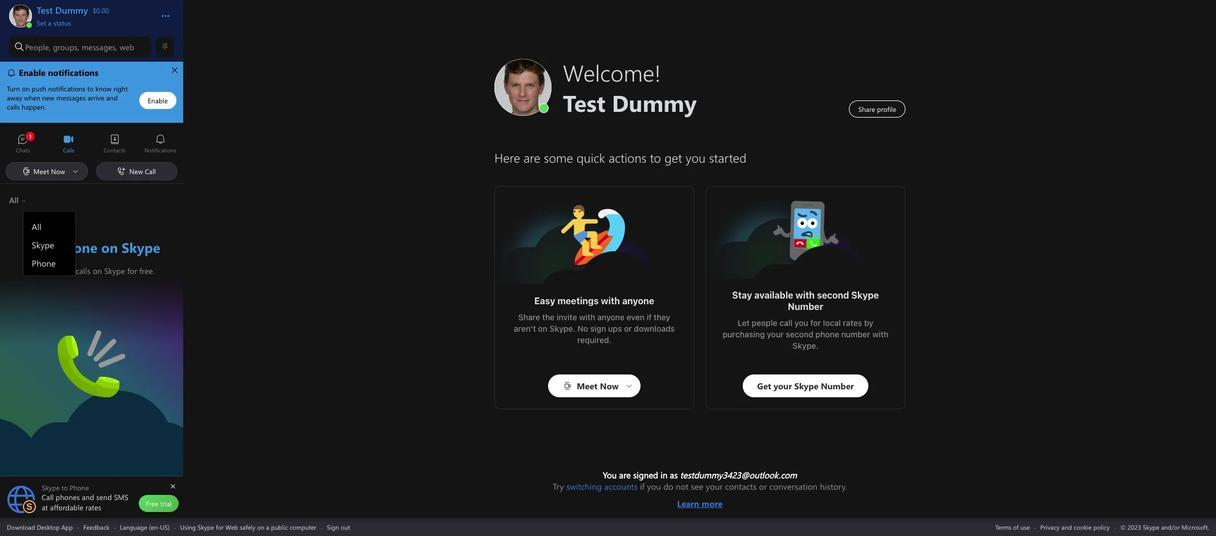Task type: vqa. For each thing, say whether or not it's contained in the screenshot.
How Did The Universe Begin?
no



Task type: locate. For each thing, give the bounding box(es) containing it.
people
[[752, 318, 778, 328]]

0 vertical spatial for
[[811, 318, 821, 328]]

0 horizontal spatial on
[[257, 523, 264, 532]]

skype.
[[550, 324, 576, 334], [793, 341, 819, 351]]

if right are on the right of the page
[[640, 481, 645, 492]]

using
[[180, 523, 196, 532]]

if up downloads
[[647, 312, 652, 322]]

phone
[[816, 330, 840, 339]]

more
[[702, 498, 723, 510]]

1 vertical spatial second
[[786, 330, 814, 339]]

and
[[1062, 523, 1072, 532]]

with inside stay available with second skype number
[[796, 290, 815, 300]]

for left the web on the bottom of page
[[216, 523, 224, 532]]

public
[[271, 523, 288, 532]]

conversation
[[770, 481, 818, 492]]

you left 'do'
[[647, 481, 661, 492]]

with up "no"
[[579, 312, 596, 322]]

if
[[647, 312, 652, 322], [640, 481, 645, 492]]

1 horizontal spatial second
[[817, 290, 850, 300]]

people, groups, messages, web
[[25, 41, 134, 52]]

1 vertical spatial skype.
[[793, 341, 819, 351]]

0 vertical spatial your
[[767, 330, 784, 339]]

1 vertical spatial on
[[257, 523, 264, 532]]

privacy and cookie policy link
[[1041, 523, 1110, 532]]

0 vertical spatial or
[[624, 324, 632, 334]]

or
[[624, 324, 632, 334], [759, 481, 767, 492]]

out
[[341, 523, 350, 532]]

with inside share the invite with anyone even if they aren't on skype. no sign ups or downloads required.
[[579, 312, 596, 322]]

1 horizontal spatial for
[[811, 318, 821, 328]]

1 horizontal spatial your
[[767, 330, 784, 339]]

groups,
[[53, 41, 79, 52]]

(en-
[[149, 523, 160, 532]]

0 vertical spatial a
[[48, 18, 51, 27]]

you right call
[[795, 318, 809, 328]]

no
[[578, 324, 588, 334]]

your
[[767, 330, 784, 339], [706, 481, 723, 492]]

0 horizontal spatial a
[[48, 18, 51, 27]]

feedback link
[[83, 523, 110, 532]]

learn more link
[[553, 492, 848, 510]]

not
[[676, 481, 689, 492]]

anyone up ups
[[598, 312, 625, 322]]

easy meetings with anyone
[[535, 296, 655, 306]]

second up local
[[817, 290, 850, 300]]

for left local
[[811, 318, 821, 328]]

0 horizontal spatial or
[[624, 324, 632, 334]]

1 horizontal spatial skype
[[852, 290, 879, 300]]

0 vertical spatial second
[[817, 290, 850, 300]]

anyone up even
[[623, 296, 655, 306]]

download desktop app
[[7, 523, 73, 532]]

see
[[691, 481, 704, 492]]

1 horizontal spatial on
[[538, 324, 548, 334]]

language (en-us)
[[120, 523, 170, 532]]

share the invite with anyone even if they aren't on skype. no sign ups or downloads required.
[[514, 312, 677, 345]]

1 vertical spatial your
[[706, 481, 723, 492]]

with inside let people call you for local rates by purchasing your second phone number with skype.
[[873, 330, 889, 339]]

language
[[120, 523, 147, 532]]

aren't
[[514, 324, 536, 334]]

1 vertical spatial for
[[216, 523, 224, 532]]

on down the
[[538, 324, 548, 334]]

you inside "try switching accounts if you do not see your contacts or conversation history. learn more"
[[647, 481, 661, 492]]

invite
[[557, 312, 577, 322]]

1 vertical spatial or
[[759, 481, 767, 492]]

menu
[[24, 215, 76, 275]]

second inside let people call you for local rates by purchasing your second phone number with skype.
[[786, 330, 814, 339]]

web
[[120, 41, 134, 52]]

0 vertical spatial skype
[[852, 290, 879, 300]]

sign out link
[[327, 523, 350, 532]]

0 horizontal spatial skype.
[[550, 324, 576, 334]]

1 vertical spatial a
[[266, 523, 269, 532]]

sign
[[327, 523, 339, 532]]

1 horizontal spatial a
[[266, 523, 269, 532]]

if inside share the invite with anyone even if they aren't on skype. no sign ups or downloads required.
[[647, 312, 652, 322]]

skype up 'by' on the bottom of the page
[[852, 290, 879, 300]]

a inside set a status button
[[48, 18, 51, 27]]

skype. down phone
[[793, 341, 819, 351]]

us)
[[160, 523, 170, 532]]

on
[[538, 324, 548, 334], [257, 523, 264, 532]]

0 vertical spatial if
[[647, 312, 652, 322]]

0 vertical spatial on
[[538, 324, 548, 334]]

try switching accounts if you do not see your contacts or conversation history. learn more
[[553, 481, 848, 510]]

a left public
[[266, 523, 269, 532]]

skype right using
[[198, 523, 214, 532]]

your right see
[[706, 481, 723, 492]]

with up number
[[796, 290, 815, 300]]

0 horizontal spatial if
[[640, 481, 645, 492]]

0 horizontal spatial second
[[786, 330, 814, 339]]

you are signed in as
[[603, 470, 681, 481]]

tab list
[[0, 129, 183, 161]]

1 vertical spatial anyone
[[598, 312, 625, 322]]

you
[[795, 318, 809, 328], [647, 481, 661, 492]]

1 horizontal spatial if
[[647, 312, 652, 322]]

second down call
[[786, 330, 814, 339]]

0 vertical spatial you
[[795, 318, 809, 328]]

language (en-us) link
[[120, 523, 170, 532]]

a right set
[[48, 18, 51, 27]]

call
[[780, 318, 793, 328]]

with
[[796, 290, 815, 300], [601, 296, 620, 306], [579, 312, 596, 322], [873, 330, 889, 339]]

skype. down the invite
[[550, 324, 576, 334]]

1 horizontal spatial or
[[759, 481, 767, 492]]

on right safely
[[257, 523, 264, 532]]

desktop
[[37, 523, 60, 532]]

or right ups
[[624, 324, 632, 334]]

skype. inside let people call you for local rates by purchasing your second phone number with skype.
[[793, 341, 819, 351]]

1 vertical spatial if
[[640, 481, 645, 492]]

of
[[1014, 523, 1019, 532]]

0 horizontal spatial your
[[706, 481, 723, 492]]

terms of use link
[[996, 523, 1030, 532]]

0 horizontal spatial skype
[[198, 523, 214, 532]]

policy
[[1094, 523, 1110, 532]]

your down call
[[767, 330, 784, 339]]

1 horizontal spatial you
[[795, 318, 809, 328]]

for inside let people call you for local rates by purchasing your second phone number with skype.
[[811, 318, 821, 328]]

0 horizontal spatial you
[[647, 481, 661, 492]]

with down 'by' on the bottom of the page
[[873, 330, 889, 339]]

set a status
[[37, 18, 71, 27]]

share
[[519, 312, 540, 322]]

or right contacts
[[759, 481, 767, 492]]

you
[[603, 470, 617, 481]]

rates
[[843, 318, 863, 328]]

or inside "try switching accounts if you do not see your contacts or conversation history. learn more"
[[759, 481, 767, 492]]

1 horizontal spatial skype.
[[793, 341, 819, 351]]

mansurfer
[[560, 204, 601, 216]]

0 vertical spatial skype.
[[550, 324, 576, 334]]

try
[[553, 481, 564, 492]]

downloads
[[634, 324, 675, 334]]

on inside share the invite with anyone even if they aren't on skype. no sign ups or downloads required.
[[538, 324, 548, 334]]

1 vertical spatial skype
[[198, 523, 214, 532]]

terms of use
[[996, 523, 1030, 532]]

let
[[738, 318, 750, 328]]

or inside share the invite with anyone even if they aren't on skype. no sign ups or downloads required.
[[624, 324, 632, 334]]

skype
[[852, 290, 879, 300], [198, 523, 214, 532]]

1 vertical spatial you
[[647, 481, 661, 492]]

people,
[[25, 41, 51, 52]]



Task type: describe. For each thing, give the bounding box(es) containing it.
download desktop app link
[[7, 523, 73, 532]]

using skype for web safely on a public computer link
[[180, 523, 317, 532]]

if inside "try switching accounts if you do not see your contacts or conversation history. learn more"
[[640, 481, 645, 492]]

even
[[627, 312, 645, 322]]

with up ups
[[601, 296, 620, 306]]

sign
[[590, 324, 606, 334]]

skype inside stay available with second skype number
[[852, 290, 879, 300]]

cookie
[[1074, 523, 1092, 532]]

by
[[865, 318, 874, 328]]

do
[[664, 481, 674, 492]]

history.
[[820, 481, 848, 492]]

using skype for web safely on a public computer
[[180, 523, 317, 532]]

are
[[619, 470, 631, 481]]

second inside stay available with second skype number
[[817, 290, 850, 300]]

the
[[543, 312, 555, 322]]

sign out
[[327, 523, 350, 532]]

download
[[7, 523, 35, 532]]

status
[[53, 18, 71, 27]]

switching
[[567, 481, 602, 492]]

whosthis
[[772, 198, 807, 210]]

purchasing
[[723, 330, 765, 339]]

they
[[654, 312, 671, 322]]

set a status button
[[37, 16, 150, 27]]

feedback
[[83, 523, 110, 532]]

your inside let people call you for local rates by purchasing your second phone number with skype.
[[767, 330, 784, 339]]

ups
[[608, 324, 622, 334]]

contacts
[[725, 481, 757, 492]]

number
[[788, 302, 824, 312]]

skype. inside share the invite with anyone even if they aren't on skype. no sign ups or downloads required.
[[550, 324, 576, 334]]

0 vertical spatial anyone
[[623, 296, 655, 306]]

set
[[37, 18, 46, 27]]

signed
[[633, 470, 659, 481]]

computer
[[290, 523, 317, 532]]

canyoutalk
[[57, 329, 101, 341]]

app
[[61, 523, 73, 532]]

terms
[[996, 523, 1012, 532]]

number
[[842, 330, 871, 339]]

easy
[[535, 296, 556, 306]]

available
[[755, 290, 794, 300]]

stay
[[733, 290, 752, 300]]

let people call you for local rates by purchasing your second phone number with skype.
[[723, 318, 891, 351]]

switching accounts link
[[567, 481, 638, 492]]

web
[[225, 523, 238, 532]]

anyone inside share the invite with anyone even if they aren't on skype. no sign ups or downloads required.
[[598, 312, 625, 322]]

safely
[[240, 523, 256, 532]]

privacy
[[1041, 523, 1060, 532]]

people, groups, messages, web button
[[9, 37, 151, 57]]

in
[[661, 470, 668, 481]]

your inside "try switching accounts if you do not see your contacts or conversation history. learn more"
[[706, 481, 723, 492]]

required.
[[578, 335, 612, 345]]

accounts
[[604, 481, 638, 492]]

meetings
[[558, 296, 599, 306]]

as
[[670, 470, 678, 481]]

stay available with second skype number
[[733, 290, 882, 312]]

0 horizontal spatial for
[[216, 523, 224, 532]]

local
[[823, 318, 841, 328]]

privacy and cookie policy
[[1041, 523, 1110, 532]]

messages,
[[82, 41, 117, 52]]

you inside let people call you for local rates by purchasing your second phone number with skype.
[[795, 318, 809, 328]]

use
[[1021, 523, 1030, 532]]

learn
[[677, 498, 700, 510]]



